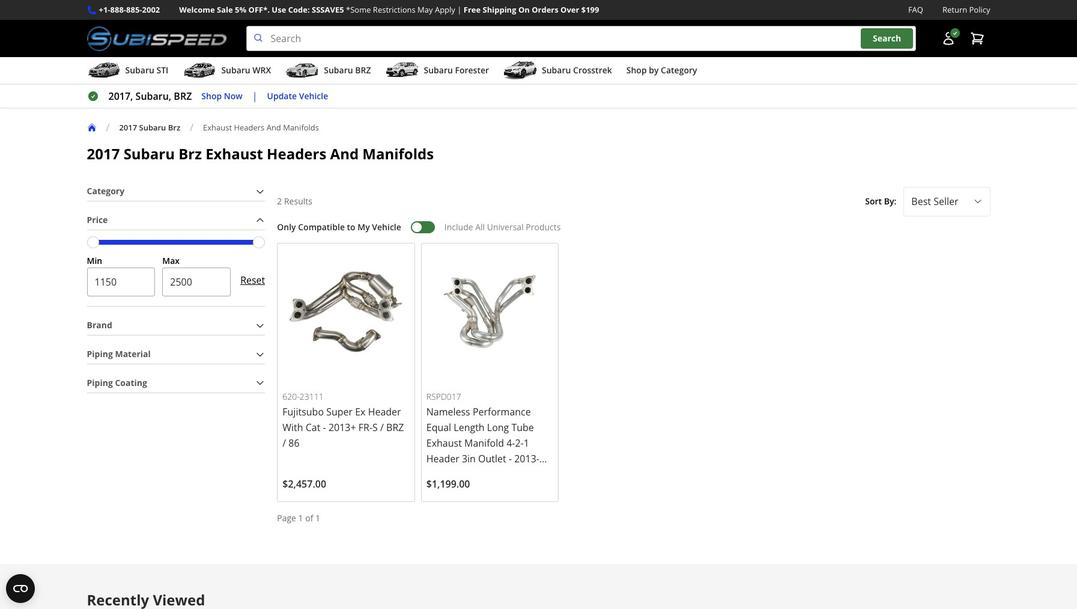 Task type: describe. For each thing, give the bounding box(es) containing it.
material
[[115, 348, 151, 360]]

/ right 2017 subaru brz
[[190, 121, 194, 134]]

brz inside fujitsubo super ex header with cat - 2013+ fr-s / brz / 86
[[387, 421, 404, 434]]

reset button
[[241, 266, 265, 295]]

2017 for 2017 subaru brz exhaust headers and manifolds
[[87, 144, 120, 164]]

$1,199.00
[[427, 477, 470, 491]]

nameless performance equal length long tube exhaust manifold 4-2-1 header 3in outlet - 2013-2020 frs / brz / 86 image
[[427, 248, 554, 375]]

minimum slider
[[87, 236, 99, 248]]

subaru for subaru wrx
[[221, 64, 251, 76]]

subaru sti button
[[87, 60, 169, 84]]

$199
[[582, 4, 600, 15]]

2-
[[515, 436, 524, 450]]

fujitsubo
[[283, 405, 324, 418]]

update vehicle button
[[267, 89, 328, 103]]

brz right the subaru,
[[174, 90, 192, 103]]

sale
[[217, 4, 233, 15]]

2002
[[142, 4, 160, 15]]

ex
[[355, 405, 366, 418]]

Select... button
[[904, 187, 991, 216]]

885-
[[126, 4, 142, 15]]

shop now
[[202, 90, 243, 101]]

Min text field
[[87, 268, 155, 297]]

86 inside fujitsubo super ex header with cat - 2013+ fr-s / brz / 86
[[289, 436, 300, 450]]

sort by:
[[866, 195, 897, 207]]

to
[[347, 221, 356, 233]]

subaru wrx
[[221, 64, 271, 76]]

*some
[[346, 4, 371, 15]]

price
[[87, 214, 108, 225]]

piping material button
[[87, 345, 265, 364]]

brz for 2017 subaru brz exhaust headers and manifolds
[[179, 144, 202, 164]]

2013+
[[329, 421, 356, 434]]

category
[[661, 64, 698, 76]]

subaru for 2017 subaru brz
[[139, 122, 166, 133]]

subaru for subaru brz
[[324, 64, 353, 76]]

0 horizontal spatial |
[[252, 90, 258, 103]]

subaru sti
[[125, 64, 169, 76]]

shipping
[[483, 4, 517, 15]]

outlet
[[479, 452, 507, 465]]

apply
[[435, 4, 456, 15]]

search
[[874, 33, 902, 44]]

fujitsubo super ex header with cat - 2013+ fr-s / brz / 86
[[283, 405, 404, 450]]

fujitsubo super ex header with cat - 2013+ fr-s / brz / 86 image
[[283, 248, 410, 375]]

return policy
[[943, 4, 991, 15]]

+1-888-885-2002 link
[[99, 4, 160, 16]]

exhaust headers and manifolds link
[[203, 122, 329, 133]]

$2,457.00
[[283, 477, 326, 491]]

max
[[163, 255, 180, 266]]

0 horizontal spatial manifolds
[[283, 122, 319, 133]]

620-
[[283, 391, 300, 402]]

of
[[306, 512, 313, 524]]

length
[[454, 421, 485, 434]]

exhaust headers and manifolds
[[203, 122, 319, 133]]

long
[[487, 421, 509, 434]]

2017 subaru brz link down the subaru,
[[119, 122, 190, 133]]

86 inside nameless performance equal length long tube exhaust manifold 4-2-1 header 3in outlet - 2013- 2020 frs / brz / 86
[[502, 468, 513, 481]]

shop for shop now
[[202, 90, 222, 101]]

4-
[[507, 436, 515, 450]]

home image
[[87, 123, 96, 132]]

2017 subaru brz exhaust headers and manifolds
[[87, 144, 434, 164]]

subaru forester
[[424, 64, 489, 76]]

tube
[[512, 421, 534, 434]]

/ down outlet
[[496, 468, 500, 481]]

brz inside nameless performance equal length long tube exhaust manifold 4-2-1 header 3in outlet - 2013- 2020 frs / brz / 86
[[476, 468, 494, 481]]

a subaru wrx thumbnail image image
[[183, 61, 217, 79]]

1 inside nameless performance equal length long tube exhaust manifold 4-2-1 header 3in outlet - 2013- 2020 frs / brz / 86
[[524, 436, 530, 450]]

subaru for 2017 subaru brz exhaust headers and manifolds
[[124, 144, 175, 164]]

piping coating button
[[87, 374, 265, 392]]

piping for piping coating
[[87, 377, 113, 388]]

shop by category button
[[627, 60, 698, 84]]

search button
[[862, 28, 914, 49]]

products
[[526, 221, 561, 233]]

2017,
[[109, 90, 133, 103]]

2013-
[[515, 452, 540, 465]]

sti
[[157, 64, 169, 76]]

s
[[373, 421, 378, 434]]

brand
[[87, 319, 112, 331]]

forester
[[455, 64, 489, 76]]

subaru crosstrek button
[[504, 60, 612, 84]]

a subaru crosstrek thumbnail image image
[[504, 61, 537, 79]]

brand button
[[87, 316, 265, 335]]

performance
[[473, 405, 531, 418]]

620-23111
[[283, 391, 324, 402]]

open widget image
[[6, 574, 35, 603]]

free
[[464, 4, 481, 15]]

1 horizontal spatial vehicle
[[372, 221, 402, 233]]

0 vertical spatial and
[[267, 122, 281, 133]]

Max text field
[[163, 268, 231, 297]]

wrx
[[253, 64, 271, 76]]

2020
[[427, 468, 449, 481]]

over
[[561, 4, 580, 15]]

/ right s
[[381, 421, 384, 434]]

2
[[277, 195, 282, 207]]

a subaru forester thumbnail image image
[[386, 61, 419, 79]]

page
[[277, 512, 296, 524]]

exhaust inside nameless performance equal length long tube exhaust manifold 4-2-1 header 3in outlet - 2013- 2020 frs / brz / 86
[[427, 436, 462, 450]]

1 horizontal spatial and
[[330, 144, 359, 164]]

- inside nameless performance equal length long tube exhaust manifold 4-2-1 header 3in outlet - 2013- 2020 frs / brz / 86
[[509, 452, 512, 465]]

button image
[[942, 31, 956, 46]]

maximum slider
[[253, 236, 265, 248]]

faq link
[[909, 4, 924, 16]]

include all universal products
[[445, 221, 561, 233]]

brz inside subaru brz dropdown button
[[355, 64, 371, 76]]



Task type: locate. For each thing, give the bounding box(es) containing it.
universal
[[487, 221, 524, 233]]

subaru,
[[136, 90, 171, 103]]

faq
[[909, 4, 924, 15]]

2017 down home image
[[87, 144, 120, 164]]

exhaust down shop now link
[[203, 122, 232, 133]]

cat
[[306, 421, 321, 434]]

1 piping from the top
[[87, 348, 113, 360]]

+1-
[[99, 4, 110, 15]]

1 vertical spatial header
[[427, 452, 460, 465]]

vehicle down a subaru brz thumbnail image
[[299, 90, 328, 101]]

now
[[224, 90, 243, 101]]

headers down exhaust headers and manifolds link
[[267, 144, 327, 164]]

subaru inside 'subaru sti' dropdown button
[[125, 64, 154, 76]]

888-
[[110, 4, 126, 15]]

shop for shop by category
[[627, 64, 647, 76]]

1 horizontal spatial header
[[427, 452, 460, 465]]

0 vertical spatial 2017
[[119, 122, 137, 133]]

subaru for subaru crosstrek
[[542, 64, 571, 76]]

piping left "coating"
[[87, 377, 113, 388]]

0 vertical spatial 86
[[289, 436, 300, 450]]

a subaru sti thumbnail image image
[[87, 61, 121, 79]]

2017, subaru, brz
[[109, 90, 192, 103]]

brz up category dropdown button
[[179, 144, 202, 164]]

manifold
[[465, 436, 504, 450]]

brz down the subaru,
[[168, 122, 180, 133]]

1 vertical spatial brz
[[179, 144, 202, 164]]

page 1 of 1
[[277, 512, 320, 524]]

0 horizontal spatial vehicle
[[299, 90, 328, 101]]

subaru left forester
[[424, 64, 453, 76]]

subaru left crosstrek
[[542, 64, 571, 76]]

a subaru brz thumbnail image image
[[286, 61, 319, 79]]

2 results
[[277, 195, 313, 207]]

my
[[358, 221, 370, 233]]

+1-888-885-2002
[[99, 4, 160, 15]]

crosstrek
[[574, 64, 612, 76]]

2017 for 2017 subaru brz
[[119, 122, 137, 133]]

compatible
[[298, 221, 345, 233]]

0 vertical spatial |
[[458, 4, 462, 15]]

86
[[289, 436, 300, 450], [502, 468, 513, 481]]

86 down outlet
[[502, 468, 513, 481]]

subaru crosstrek
[[542, 64, 612, 76]]

/ right the frs at left bottom
[[470, 468, 473, 481]]

shop left now
[[202, 90, 222, 101]]

subaru right a subaru brz thumbnail image
[[324, 64, 353, 76]]

exhaust
[[203, 122, 232, 133], [206, 144, 263, 164], [427, 436, 462, 450]]

subaru inside subaru brz dropdown button
[[324, 64, 353, 76]]

select... image
[[974, 197, 983, 206]]

3 subaru from the left
[[324, 64, 353, 76]]

1 vertical spatial -
[[509, 452, 512, 465]]

0 vertical spatial subaru
[[139, 122, 166, 133]]

- down 4- at the left of the page
[[509, 452, 512, 465]]

manifolds
[[283, 122, 319, 133], [363, 144, 434, 164]]

0 vertical spatial exhaust
[[203, 122, 232, 133]]

piping for piping material
[[87, 348, 113, 360]]

3in
[[462, 452, 476, 465]]

super
[[327, 405, 353, 418]]

- inside fujitsubo super ex header with cat - 2013+ fr-s / brz / 86
[[323, 421, 326, 434]]

only compatible to my vehicle
[[277, 221, 402, 233]]

category button
[[87, 182, 265, 201]]

policy
[[970, 4, 991, 15]]

0 vertical spatial -
[[323, 421, 326, 434]]

1 vertical spatial vehicle
[[372, 221, 402, 233]]

min
[[87, 255, 102, 266]]

piping down brand
[[87, 348, 113, 360]]

1 subaru from the left
[[125, 64, 154, 76]]

/
[[106, 121, 110, 134], [190, 121, 194, 134], [381, 421, 384, 434], [283, 436, 286, 450], [470, 468, 473, 481], [496, 468, 500, 481]]

1 horizontal spatial -
[[509, 452, 512, 465]]

return policy link
[[943, 4, 991, 16]]

frs
[[451, 468, 467, 481]]

subaru brz
[[324, 64, 371, 76]]

1
[[524, 436, 530, 450], [299, 512, 303, 524], [316, 512, 320, 524]]

shop
[[627, 64, 647, 76], [202, 90, 222, 101]]

5%
[[235, 4, 247, 15]]

nameless performance equal length long tube exhaust manifold 4-2-1 header 3in outlet - 2013- 2020 frs / brz / 86
[[427, 405, 540, 481]]

subaru
[[139, 122, 166, 133], [124, 144, 175, 164]]

may
[[418, 4, 433, 15]]

piping inside piping coating dropdown button
[[87, 377, 113, 388]]

return
[[943, 4, 968, 15]]

1 vertical spatial manifolds
[[363, 144, 434, 164]]

code:
[[288, 4, 310, 15]]

2017 subaru brz link down 2017, subaru, brz
[[119, 122, 180, 133]]

2 horizontal spatial 1
[[524, 436, 530, 450]]

header up s
[[368, 405, 401, 418]]

subispeed logo image
[[87, 26, 227, 51]]

include
[[445, 221, 474, 233]]

-
[[323, 421, 326, 434], [509, 452, 512, 465]]

update vehicle
[[267, 90, 328, 101]]

subaru
[[125, 64, 154, 76], [221, 64, 251, 76], [324, 64, 353, 76], [424, 64, 453, 76], [542, 64, 571, 76]]

subaru wrx button
[[183, 60, 271, 84]]

| left the free
[[458, 4, 462, 15]]

0 vertical spatial brz
[[168, 122, 180, 133]]

0 horizontal spatial header
[[368, 405, 401, 418]]

*some restrictions may apply | free shipping on orders over $199
[[346, 4, 600, 15]]

shop left by
[[627, 64, 647, 76]]

1 vertical spatial shop
[[202, 90, 222, 101]]

0 vertical spatial manifolds
[[283, 122, 319, 133]]

0 horizontal spatial headers
[[234, 122, 265, 133]]

restrictions
[[373, 4, 416, 15]]

1 vertical spatial 86
[[502, 468, 513, 481]]

0 vertical spatial header
[[368, 405, 401, 418]]

1 horizontal spatial 1
[[316, 512, 320, 524]]

1 horizontal spatial headers
[[267, 144, 327, 164]]

nameless
[[427, 405, 471, 418]]

- right cat
[[323, 421, 326, 434]]

2017 down 2017,
[[119, 122, 137, 133]]

subaru brz button
[[286, 60, 371, 84]]

off*.
[[249, 4, 270, 15]]

1 vertical spatial 2017
[[87, 144, 120, 164]]

header
[[368, 405, 401, 418], [427, 452, 460, 465]]

1 right of
[[316, 512, 320, 524]]

1 vertical spatial subaru
[[124, 144, 175, 164]]

brz right s
[[387, 421, 404, 434]]

header up 2020
[[427, 452, 460, 465]]

use
[[272, 4, 286, 15]]

1 up 2013-
[[524, 436, 530, 450]]

5 subaru from the left
[[542, 64, 571, 76]]

header inside fujitsubo super ex header with cat - 2013+ fr-s / brz / 86
[[368, 405, 401, 418]]

shop inside dropdown button
[[627, 64, 647, 76]]

exhaust down exhaust headers and manifolds
[[206, 144, 263, 164]]

0 horizontal spatial and
[[267, 122, 281, 133]]

0 horizontal spatial shop
[[202, 90, 222, 101]]

by
[[649, 64, 659, 76]]

update
[[267, 90, 297, 101]]

shop by category
[[627, 64, 698, 76]]

0 horizontal spatial 86
[[289, 436, 300, 450]]

results
[[284, 195, 313, 207]]

1 horizontal spatial 86
[[502, 468, 513, 481]]

brz left a subaru forester thumbnail image
[[355, 64, 371, 76]]

category
[[87, 185, 125, 197]]

sort
[[866, 195, 883, 207]]

2 vertical spatial exhaust
[[427, 436, 462, 450]]

2017 subaru brz
[[119, 122, 180, 133]]

1 vertical spatial headers
[[267, 144, 327, 164]]

1 vertical spatial and
[[330, 144, 359, 164]]

subaru inside "subaru crosstrek" dropdown button
[[542, 64, 571, 76]]

1 horizontal spatial manifolds
[[363, 144, 434, 164]]

subaru up now
[[221, 64, 251, 76]]

1 vertical spatial |
[[252, 90, 258, 103]]

headers up 2017 subaru brz exhaust headers and manifolds
[[234, 122, 265, 133]]

subaru forester button
[[386, 60, 489, 84]]

all
[[476, 221, 485, 233]]

1 horizontal spatial shop
[[627, 64, 647, 76]]

search input field
[[246, 26, 917, 51]]

4 subaru from the left
[[424, 64, 453, 76]]

subaru left sti
[[125, 64, 154, 76]]

piping material
[[87, 348, 151, 360]]

welcome
[[179, 4, 215, 15]]

0 vertical spatial shop
[[627, 64, 647, 76]]

brz down outlet
[[476, 468, 494, 481]]

1 horizontal spatial |
[[458, 4, 462, 15]]

subaru for subaru forester
[[424, 64, 453, 76]]

| right now
[[252, 90, 258, 103]]

piping inside piping material dropdown button
[[87, 348, 113, 360]]

vehicle right my
[[372, 221, 402, 233]]

subaru inside 'subaru wrx' dropdown button
[[221, 64, 251, 76]]

0 vertical spatial piping
[[87, 348, 113, 360]]

brz
[[168, 122, 180, 133], [179, 144, 202, 164]]

exhaust down 'equal'
[[427, 436, 462, 450]]

vehicle inside update vehicle button
[[299, 90, 328, 101]]

86 down with
[[289, 436, 300, 450]]

0 vertical spatial vehicle
[[299, 90, 328, 101]]

/ right home image
[[106, 121, 110, 134]]

subaru down 2017 subaru brz
[[124, 144, 175, 164]]

1 vertical spatial piping
[[87, 377, 113, 388]]

fr-
[[359, 421, 373, 434]]

1 left of
[[299, 512, 303, 524]]

2 piping from the top
[[87, 377, 113, 388]]

price button
[[87, 211, 265, 229]]

0 vertical spatial headers
[[234, 122, 265, 133]]

orders
[[532, 4, 559, 15]]

2 subaru from the left
[[221, 64, 251, 76]]

brz for 2017 subaru brz
[[168, 122, 180, 133]]

0 horizontal spatial -
[[323, 421, 326, 434]]

by:
[[885, 195, 897, 207]]

sssave5
[[312, 4, 344, 15]]

rspd017
[[427, 391, 462, 402]]

0 horizontal spatial 1
[[299, 512, 303, 524]]

subaru for subaru sti
[[125, 64, 154, 76]]

subaru inside subaru forester dropdown button
[[424, 64, 453, 76]]

1 vertical spatial exhaust
[[206, 144, 263, 164]]

on
[[519, 4, 530, 15]]

subaru down the subaru,
[[139, 122, 166, 133]]

and
[[267, 122, 281, 133], [330, 144, 359, 164]]

header inside nameless performance equal length long tube exhaust manifold 4-2-1 header 3in outlet - 2013- 2020 frs / brz / 86
[[427, 452, 460, 465]]

|
[[458, 4, 462, 15], [252, 90, 258, 103]]

/ down with
[[283, 436, 286, 450]]



Task type: vqa. For each thing, say whether or not it's contained in the screenshot.
5th In from right
no



